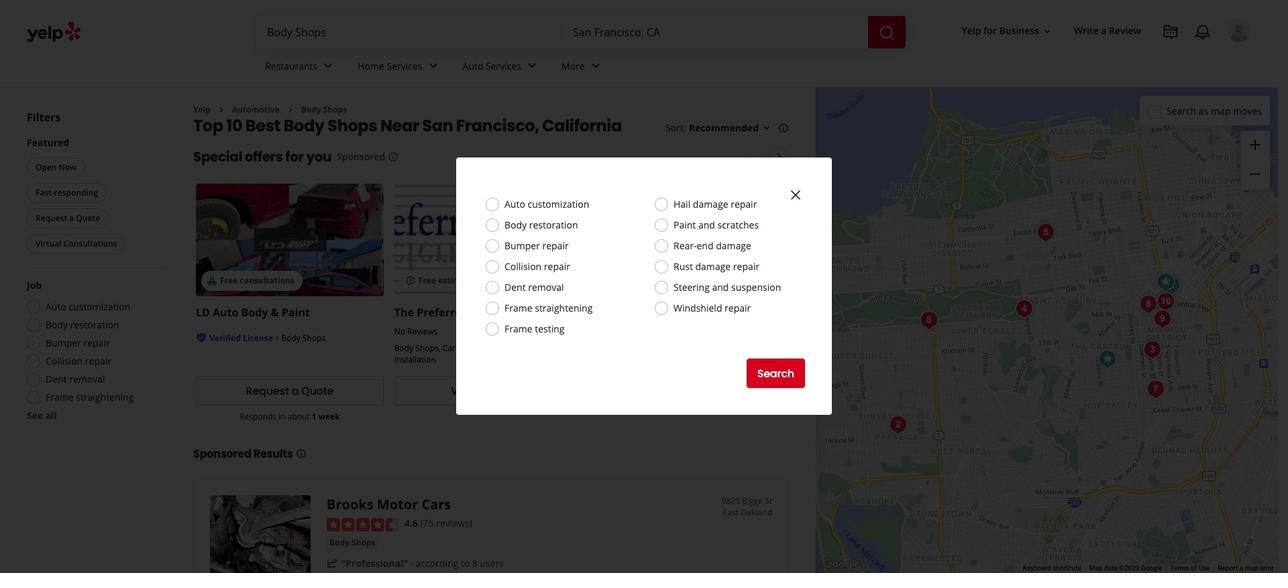 Task type: describe. For each thing, give the bounding box(es) containing it.
body shops inside button
[[330, 537, 375, 549]]

see
[[27, 409, 43, 422]]

map region
[[767, 41, 1283, 574]]

see all button
[[27, 409, 57, 422]]

business categories element
[[254, 48, 1252, 87]]

removal inside "option group"
[[69, 373, 105, 386]]

open now button
[[27, 158, 85, 178]]

hail
[[674, 198, 691, 211]]

0 horizontal spatial paint
[[282, 306, 310, 320]]

the grateful dent image
[[1094, 346, 1121, 373]]

consultations
[[64, 238, 117, 250]]

terms
[[1171, 565, 1190, 572]]

1 vertical spatial request a quote
[[246, 384, 334, 399]]

filters
[[27, 110, 61, 125]]

shops up you
[[328, 115, 377, 137]]

collision repair inside search dialog
[[505, 260, 570, 273]]

0 vertical spatial body shops
[[301, 104, 347, 115]]

fast-responding button
[[27, 183, 107, 203]]

reviews
[[408, 326, 438, 338]]

2 estimates from the left
[[637, 275, 677, 287]]

collision inside search dialog
[[505, 260, 542, 273]]

body inside the preferred image no reviews body shops, car window tinting, car stereo installation
[[394, 343, 414, 355]]

responding
[[54, 187, 98, 199]]

free consultations link
[[196, 184, 384, 297]]

offers
[[245, 148, 283, 167]]

search as map moves
[[1167, 104, 1262, 117]]

0 horizontal spatial 16 info v2 image
[[296, 449, 306, 460]]

auto inside search dialog
[[505, 198, 525, 211]]

0 vertical spatial request a quote button
[[27, 209, 109, 229]]

the preferred image link
[[394, 306, 504, 320]]

towing,
[[593, 346, 622, 358]]

customization inside search dialog
[[528, 198, 589, 211]]

motor
[[377, 496, 418, 514]]

paint and scratches
[[674, 219, 759, 232]]

yelp for business button
[[957, 19, 1058, 43]]

0 horizontal spatial frame straightening
[[46, 391, 134, 404]]

consultations
[[240, 275, 295, 287]]

fast-responding
[[36, 187, 98, 199]]

16 info v2 image
[[388, 152, 399, 163]]

quote for rightmost request a quote button
[[302, 384, 334, 399]]

users
[[480, 558, 504, 570]]

paint inside search dialog
[[674, 219, 696, 232]]

1 car from the left
[[443, 343, 456, 355]]

search for search as map moves
[[1167, 104, 1197, 117]]

auto inside auto services link
[[463, 59, 483, 72]]

24 chevron down v2 image for restaurants
[[320, 58, 336, 74]]

windshield repair
[[674, 302, 751, 315]]

body inside button
[[330, 537, 350, 549]]

services,
[[666, 346, 699, 358]]

as
[[1199, 104, 1209, 117]]

restoration inside search dialog
[[529, 219, 578, 232]]

you
[[306, 148, 332, 167]]

map data ©2023 google
[[1090, 565, 1163, 572]]

scratches
[[718, 219, 759, 232]]

(75
[[420, 518, 434, 530]]

restoration inside "option group"
[[70, 319, 119, 332]]

image
[[471, 306, 504, 320]]

world
[[672, 306, 704, 320]]

terms of use link
[[1171, 565, 1210, 572]]

keyboard shortcuts
[[1023, 565, 1081, 572]]

the
[[394, 306, 414, 320]]

windshield
[[674, 302, 722, 315]]

damage for rust damage repair
[[696, 260, 731, 273]]

soma collision repair image
[[1158, 272, 1185, 299]]

request for rightmost request a quote button
[[246, 384, 289, 399]]

virtual
[[36, 238, 61, 250]]

1 vertical spatial body shops link
[[327, 537, 378, 550]]

straightening inside search dialog
[[535, 302, 593, 315]]

stereo
[[535, 343, 559, 355]]

16 chevron right v2 image
[[216, 105, 227, 115]]

close image
[[788, 187, 804, 203]]

projects image
[[1163, 24, 1179, 40]]

1 horizontal spatial 16 info v2 image
[[778, 123, 789, 134]]

rust
[[674, 260, 693, 273]]

carstar auto world collision
[[593, 306, 753, 320]]

free for ld auto body & paint
[[220, 275, 238, 287]]

1 vertical spatial straightening
[[76, 391, 134, 404]]

0 horizontal spatial body restoration
[[46, 319, 119, 332]]

carstar sunset auto reconstruction image
[[916, 307, 943, 334]]

map for moves
[[1211, 104, 1231, 117]]

customization inside "option group"
[[69, 301, 130, 313]]

yelp for yelp for business
[[962, 24, 981, 37]]

1 horizontal spatial request a quote button
[[196, 377, 384, 406]]

0 vertical spatial body shops link
[[301, 104, 347, 115]]

body shops button
[[327, 537, 378, 550]]

san
[[422, 115, 453, 137]]

search dialog
[[0, 0, 1288, 574]]

0 horizontal spatial collision
[[46, 355, 83, 368]]

yelp for yelp "link"
[[193, 104, 211, 115]]

glass
[[644, 346, 664, 358]]

more link
[[551, 48, 615, 87]]

0 vertical spatial frame
[[505, 302, 533, 315]]

for inside button
[[984, 24, 997, 37]]

frame inside "option group"
[[46, 391, 74, 404]]

1 vertical spatial collision
[[707, 306, 753, 320]]

east
[[723, 508, 739, 519]]

body restoration inside search dialog
[[505, 219, 578, 232]]

restaurants link
[[254, 48, 347, 87]]

1 free estimates from the left
[[419, 275, 478, 287]]

1 vertical spatial auto customization
[[46, 301, 130, 313]]

automotive link
[[232, 104, 280, 115]]

9829 bigge st east oakland
[[722, 496, 772, 519]]

responds in about 1 week
[[240, 412, 340, 423]]

open
[[36, 162, 57, 173]]

dent removal inside search dialog
[[505, 281, 564, 294]]

©2023
[[1119, 565, 1140, 572]]

16 free estimates v2 image
[[405, 276, 416, 287]]

european collision center image
[[1153, 269, 1179, 296]]

1 vertical spatial frame
[[505, 323, 533, 336]]

report
[[1218, 565, 1238, 572]]

in
[[279, 412, 286, 423]]

1 vertical spatial bumper repair
[[46, 337, 110, 350]]

4.6
[[405, 518, 418, 530]]

view business
[[451, 384, 526, 399]]

bumper inside search dialog
[[505, 240, 540, 252]]

featured
[[27, 136, 69, 149]]

frame testing
[[505, 323, 565, 336]]

featured group
[[24, 136, 166, 257]]

hail damage repair
[[674, 198, 757, 211]]

all
[[46, 409, 57, 422]]

write
[[1074, 24, 1099, 37]]

google
[[1141, 565, 1163, 572]]

near
[[380, 115, 419, 137]]

oakland
[[741, 508, 772, 519]]

map for error
[[1245, 565, 1259, 572]]

virtual consultations
[[36, 238, 117, 250]]

brooks motor cars image
[[210, 496, 311, 574]]

yelp for business
[[962, 24, 1039, 37]]

sponsored for sponsored
[[337, 151, 385, 163]]

job
[[27, 279, 42, 292]]

4.6 star rating image
[[327, 519, 399, 532]]

and for steering
[[712, 281, 729, 294]]

auto customization inside search dialog
[[505, 198, 589, 211]]

quote for the topmost request a quote button
[[76, 213, 100, 224]]

virtual consultations button
[[27, 234, 126, 254]]

installation
[[394, 355, 436, 366]]

brooks motor cars
[[327, 496, 451, 514]]

testing
[[535, 323, 565, 336]]

option group containing job
[[23, 279, 166, 423]]

rust damage repair
[[674, 260, 760, 273]]

shops down windshield repair
[[722, 346, 745, 358]]

free estimates link for carstar auto world collision
[[593, 184, 781, 297]]

1 vertical spatial body shops
[[281, 333, 326, 345]]

2 free estimates from the left
[[617, 275, 677, 287]]

2 car from the left
[[520, 343, 533, 355]]

auto inside "option group"
[[46, 301, 66, 313]]

home services link
[[347, 48, 452, 87]]

bumper repair inside search dialog
[[505, 240, 569, 252]]

carstar auto world collision link
[[593, 306, 753, 320]]

terms of use
[[1171, 565, 1210, 572]]

shortcuts
[[1053, 565, 1081, 572]]

special offers for you
[[193, 148, 332, 167]]



Task type: vqa. For each thing, say whether or not it's contained in the screenshot.
Customization to the top
yes



Task type: locate. For each thing, give the bounding box(es) containing it.
next image
[[771, 149, 787, 165]]

search image
[[879, 25, 895, 41]]

16 chevron right v2 image
[[285, 105, 296, 115]]

1 horizontal spatial dent
[[505, 281, 526, 294]]

responds
[[240, 412, 277, 423]]

services for auto services
[[486, 59, 521, 72]]

1 horizontal spatial search
[[1167, 104, 1197, 117]]

1 vertical spatial body restoration
[[46, 319, 119, 332]]

a for write a review link
[[1101, 24, 1107, 37]]

1 vertical spatial map
[[1245, 565, 1259, 572]]

free estimates link
[[394, 184, 582, 297], [593, 184, 781, 297]]

frame up all
[[46, 391, 74, 404]]

collision repair up all
[[46, 355, 111, 368]]

24 chevron down v2 image inside home services link
[[425, 58, 441, 74]]

now
[[59, 162, 77, 173]]

-
[[410, 558, 413, 570]]

1 vertical spatial removal
[[69, 373, 105, 386]]

steering and suspension
[[674, 281, 781, 294]]

0 horizontal spatial free estimates
[[419, 275, 478, 287]]

request a quote
[[36, 213, 100, 224], [246, 384, 334, 399]]

dent up all
[[46, 373, 67, 386]]

0 vertical spatial body restoration
[[505, 219, 578, 232]]

sort:
[[666, 122, 686, 134]]

1 vertical spatial frame straightening
[[46, 391, 134, 404]]

1 horizontal spatial dent removal
[[505, 281, 564, 294]]

0 vertical spatial request a quote
[[36, 213, 100, 224]]

paint up the rear-
[[674, 219, 696, 232]]

ld auto body & paint
[[196, 306, 310, 320]]

body shops right 16 chevron right v2 icon
[[301, 104, 347, 115]]

request a quote button down fast-responding button
[[27, 209, 109, 229]]

0 vertical spatial customization
[[528, 198, 589, 211]]

dent inside search dialog
[[505, 281, 526, 294]]

0 vertical spatial removal
[[528, 281, 564, 294]]

1 24 chevron down v2 image from the left
[[425, 58, 441, 74]]

search inside search button
[[757, 366, 795, 382]]

2 free from the left
[[419, 275, 436, 287]]

1 vertical spatial sponsored
[[193, 447, 251, 463]]

map
[[1211, 104, 1231, 117], [1245, 565, 1259, 572]]

suspension
[[732, 281, 781, 294]]

dent removal up frame testing
[[505, 281, 564, 294]]

0 vertical spatial restoration
[[529, 219, 578, 232]]

business
[[479, 384, 526, 399]]

frame straightening inside search dialog
[[505, 302, 593, 315]]

1 horizontal spatial yelp
[[962, 24, 981, 37]]

keyboard
[[1023, 565, 1051, 572]]

parkside paint & body shop image
[[885, 412, 912, 439]]

1 horizontal spatial free estimates link
[[593, 184, 781, 297]]

estimates up the preferred image link
[[438, 275, 478, 287]]

16 chevron down v2 image
[[1042, 26, 1053, 37]]

0 vertical spatial search
[[1167, 104, 1197, 117]]

2 vertical spatial body shops
[[330, 537, 375, 549]]

1 free estimates link from the left
[[394, 184, 582, 297]]

quote inside featured group
[[76, 213, 100, 224]]

automotive
[[232, 104, 280, 115]]

pacific collision care image
[[1143, 376, 1169, 403]]

request inside featured group
[[36, 213, 67, 224]]

yelp
[[962, 24, 981, 37], [193, 104, 211, 115]]

"professional"
[[342, 558, 408, 570]]

search for search
[[757, 366, 795, 382]]

a up about
[[292, 384, 299, 399]]

request a quote button up responds in about 1 week on the bottom of the page
[[196, 377, 384, 406]]

and
[[699, 219, 715, 232], [712, 281, 729, 294]]

review
[[1109, 24, 1142, 37]]

1 services from the left
[[387, 59, 422, 72]]

damage down scratches
[[716, 240, 752, 252]]

1 horizontal spatial frame straightening
[[505, 302, 593, 315]]

damage down rear-end damage
[[696, 260, 731, 273]]

yelp left 16 chevron right v2 image at the left of the page
[[193, 104, 211, 115]]

car right shops,
[[443, 343, 456, 355]]

to
[[461, 558, 470, 570]]

sponsored left 16 info v2 icon
[[337, 151, 385, 163]]

google image
[[819, 556, 864, 574]]

0 vertical spatial bumper repair
[[505, 240, 569, 252]]

24 chevron down v2 image
[[425, 58, 441, 74], [588, 58, 604, 74]]

0 vertical spatial sponsored
[[337, 151, 385, 163]]

1 vertical spatial collision repair
[[46, 355, 111, 368]]

stan carlsen body shop image
[[1011, 296, 1038, 323], [1011, 296, 1038, 323]]

services right home
[[387, 59, 422, 72]]

shops right license
[[303, 333, 326, 345]]

0 vertical spatial damage
[[693, 198, 728, 211]]

0 vertical spatial bumper
[[505, 240, 540, 252]]

yelp link
[[193, 104, 211, 115]]

sponsored left results
[[193, 447, 251, 463]]

top 10 best body shops near san francisco, california
[[193, 115, 622, 137]]

body shops link down 4.6 star rating image
[[327, 537, 378, 550]]

view
[[451, 384, 476, 399]]

data
[[1104, 565, 1118, 572]]

request a quote button
[[27, 209, 109, 229], [196, 377, 384, 406]]

24 chevron down v2 image for more
[[588, 58, 604, 74]]

view business link
[[394, 377, 582, 406]]

0 horizontal spatial request
[[36, 213, 67, 224]]

collision down steering and suspension
[[707, 306, 753, 320]]

moves
[[1233, 104, 1262, 117]]

preferred
[[417, 306, 468, 320]]

1 vertical spatial restoration
[[70, 319, 119, 332]]

services for home services
[[387, 59, 422, 72]]

avenue body shop image
[[1153, 289, 1179, 315], [1153, 289, 1179, 315]]

dent up frame testing
[[505, 281, 526, 294]]

None search field
[[256, 16, 909, 48]]

california
[[542, 115, 622, 137]]

0 vertical spatial straightening
[[535, 302, 593, 315]]

map right as
[[1211, 104, 1231, 117]]

1 estimates from the left
[[438, 275, 478, 287]]

brooks motor cars link
[[327, 496, 451, 514]]

collision up all
[[46, 355, 83, 368]]

a inside featured group
[[69, 213, 74, 224]]

1 horizontal spatial customization
[[528, 198, 589, 211]]

use
[[1199, 565, 1210, 572]]

0 vertical spatial dent removal
[[505, 281, 564, 294]]

1 vertical spatial quote
[[302, 384, 334, 399]]

1 vertical spatial customization
[[69, 301, 130, 313]]

24 chevron down v2 image inside more link
[[588, 58, 604, 74]]

will's auto body shop image
[[1032, 219, 1059, 246]]

a right write
[[1101, 24, 1107, 37]]

request a quote down fast-responding button
[[36, 213, 100, 224]]

quote up consultations
[[76, 213, 100, 224]]

request a quote inside featured group
[[36, 213, 100, 224]]

verified license
[[209, 333, 273, 345]]

0 vertical spatial frame straightening
[[505, 302, 593, 315]]

quote up 1
[[302, 384, 334, 399]]

business
[[1000, 24, 1039, 37]]

paint right &
[[282, 306, 310, 320]]

a for rightmost request a quote button
[[292, 384, 299, 399]]

4.6 (75 reviews)
[[405, 518, 472, 530]]

0 vertical spatial auto customization
[[505, 198, 589, 211]]

0 horizontal spatial services
[[387, 59, 422, 72]]

sponsored
[[337, 151, 385, 163], [193, 447, 251, 463]]

16 verified v2 image
[[196, 333, 207, 344]]

ld
[[196, 306, 210, 320]]

map left error
[[1245, 565, 1259, 572]]

yelp left business
[[962, 24, 981, 37]]

1 free from the left
[[220, 275, 238, 287]]

body shops down 4.6 star rating image
[[330, 537, 375, 549]]

previous image
[[740, 149, 757, 165]]

request a quote up responds in about 1 week on the bottom of the page
[[246, 384, 334, 399]]

week
[[319, 412, 340, 423]]

request up virtual
[[36, 213, 67, 224]]

paint
[[674, 219, 696, 232], [282, 306, 310, 320]]

2 horizontal spatial free
[[617, 275, 635, 287]]

1 horizontal spatial removal
[[528, 281, 564, 294]]

free for the preferred image
[[419, 275, 436, 287]]

cars
[[422, 496, 451, 514]]

frame up tinting,
[[505, 323, 533, 336]]

1 vertical spatial yelp
[[193, 104, 211, 115]]

0 vertical spatial for
[[984, 24, 997, 37]]

1 vertical spatial damage
[[716, 240, 752, 252]]

24 chevron down v2 image right restaurants
[[320, 58, 336, 74]]

yelp inside yelp for business button
[[962, 24, 981, 37]]

0 vertical spatial collision repair
[[505, 260, 570, 273]]

sponsored for sponsored results
[[193, 447, 251, 463]]

request
[[36, 213, 67, 224], [246, 384, 289, 399]]

24 chevron down v2 image for home services
[[425, 58, 441, 74]]

0 horizontal spatial car
[[443, 343, 456, 355]]

frame straightening up all
[[46, 391, 134, 404]]

services up francisco,
[[486, 59, 521, 72]]

write a review
[[1074, 24, 1142, 37]]

dent removal up all
[[46, 373, 105, 386]]

option group
[[23, 279, 166, 423]]

1 horizontal spatial free estimates
[[617, 275, 677, 287]]

1 horizontal spatial services
[[486, 59, 521, 72]]

24 chevron down v2 image for auto services
[[524, 58, 540, 74]]

zoom in image
[[1248, 137, 1264, 153]]

24 chevron down v2 image right auto services
[[524, 58, 540, 74]]

0 horizontal spatial dent
[[46, 373, 67, 386]]

1 vertical spatial for
[[285, 148, 304, 167]]

free consultations
[[220, 275, 295, 287]]

body shops
[[301, 104, 347, 115], [281, 333, 326, 345], [330, 537, 375, 549]]

dent removal inside "option group"
[[46, 373, 105, 386]]

for left you
[[285, 148, 304, 167]]

0 vertical spatial paint
[[674, 219, 696, 232]]

1 horizontal spatial bumper
[[505, 240, 540, 252]]

1 vertical spatial and
[[712, 281, 729, 294]]

request up "responds"
[[246, 384, 289, 399]]

domport auto body image
[[1149, 306, 1176, 333]]

2 horizontal spatial collision
[[707, 306, 753, 320]]

1 horizontal spatial sponsored
[[337, 151, 385, 163]]

request for the topmost request a quote button
[[36, 213, 67, 224]]

no
[[394, 326, 405, 338]]

body inside search dialog
[[505, 219, 527, 232]]

1 vertical spatial request a quote button
[[196, 377, 384, 406]]

body shops link right 16 chevron right v2 icon
[[301, 104, 347, 115]]

24 chevron down v2 image inside auto services link
[[524, 58, 540, 74]]

0 horizontal spatial free estimates link
[[394, 184, 582, 297]]

1 horizontal spatial collision repair
[[505, 260, 570, 273]]

0 vertical spatial quote
[[76, 213, 100, 224]]

auto customization
[[505, 198, 589, 211], [46, 301, 130, 313]]

0 vertical spatial collision
[[505, 260, 542, 273]]

map
[[1090, 565, 1103, 572]]

collision repair up frame testing
[[505, 260, 570, 273]]

2 services from the left
[[486, 59, 521, 72]]

1 horizontal spatial 24 chevron down v2 image
[[588, 58, 604, 74]]

1 horizontal spatial straightening
[[535, 302, 593, 315]]

results
[[254, 447, 293, 463]]

ld auto body & paint link
[[196, 306, 310, 320]]

st
[[765, 496, 772, 508]]

1 horizontal spatial request a quote
[[246, 384, 334, 399]]

shops right 16 chevron right v2 icon
[[323, 104, 347, 115]]

16 info v2 image
[[778, 123, 789, 134], [296, 449, 306, 460]]

2 vertical spatial damage
[[696, 260, 731, 273]]

2 vertical spatial collision
[[46, 355, 83, 368]]

services
[[387, 59, 422, 72], [486, 59, 521, 72]]

1 vertical spatial 16 info v2 image
[[296, 449, 306, 460]]

1 horizontal spatial request
[[246, 384, 289, 399]]

and for paint
[[699, 219, 715, 232]]

1 vertical spatial search
[[757, 366, 795, 382]]

0 vertical spatial map
[[1211, 104, 1231, 117]]

shops inside body shops button
[[352, 537, 375, 549]]

free estimates up the preferred image link
[[419, 275, 478, 287]]

16 info v2 image up next image
[[778, 123, 789, 134]]

1 horizontal spatial for
[[984, 24, 997, 37]]

2 free estimates link from the left
[[593, 184, 781, 297]]

16 trending v2 image
[[327, 559, 338, 569]]

2 24 chevron down v2 image from the left
[[524, 58, 540, 74]]

write a review link
[[1069, 19, 1147, 43]]

2 24 chevron down v2 image from the left
[[588, 58, 604, 74]]

best
[[245, 115, 280, 137]]

free estimates link for the preferred image
[[394, 184, 582, 297]]

1 horizontal spatial car
[[520, 343, 533, 355]]

shops
[[323, 104, 347, 115], [328, 115, 377, 137], [303, 333, 326, 345], [722, 346, 745, 358], [352, 537, 375, 549]]

0 horizontal spatial free
[[220, 275, 238, 287]]

dent removal
[[505, 281, 564, 294], [46, 373, 105, 386]]

3 free from the left
[[617, 275, 635, 287]]

free up carstar
[[617, 275, 635, 287]]

0 horizontal spatial 24 chevron down v2 image
[[320, 58, 336, 74]]

removal inside search dialog
[[528, 281, 564, 294]]

1 horizontal spatial paint
[[674, 219, 696, 232]]

estimates down rust
[[637, 275, 677, 287]]

more
[[562, 59, 585, 72]]

frame
[[505, 302, 533, 315], [505, 323, 533, 336], [46, 391, 74, 404]]

1 horizontal spatial free
[[419, 275, 436, 287]]

0 horizontal spatial collision repair
[[46, 355, 111, 368]]

body
[[301, 104, 321, 115], [284, 115, 325, 137], [505, 219, 527, 232], [241, 306, 268, 320], [46, 319, 68, 332], [281, 333, 300, 345], [394, 343, 414, 355], [701, 346, 720, 358], [330, 537, 350, 549]]

frame straightening
[[505, 302, 593, 315], [46, 391, 134, 404]]

a right report
[[1240, 565, 1244, 572]]

1 24 chevron down v2 image from the left
[[320, 58, 336, 74]]

carstar
[[593, 306, 641, 320]]

bumper inside "option group"
[[46, 337, 81, 350]]

brooks
[[327, 496, 374, 514]]

0 vertical spatial request
[[36, 213, 67, 224]]

24 chevron down v2 image right "more"
[[588, 58, 604, 74]]

west wind automotive image
[[1135, 291, 1162, 318]]

a down fast-responding button
[[69, 213, 74, 224]]

and up end
[[699, 219, 715, 232]]

reviews)
[[436, 518, 472, 530]]

report a map error
[[1218, 565, 1274, 572]]

error
[[1260, 565, 1274, 572]]

keyboard shortcuts button
[[1023, 564, 1081, 574]]

damage for hail damage repair
[[693, 198, 728, 211]]

0 horizontal spatial request a quote
[[36, 213, 100, 224]]

frame straightening up the testing
[[505, 302, 593, 315]]

special
[[193, 148, 242, 167]]

0 horizontal spatial straightening
[[76, 391, 134, 404]]

0 horizontal spatial removal
[[69, 373, 105, 386]]

0 vertical spatial dent
[[505, 281, 526, 294]]

rear-end damage
[[674, 240, 752, 252]]

16 info v2 image right results
[[296, 449, 306, 460]]

car left "stereo"
[[520, 343, 533, 355]]

consumer auto body repair image
[[1139, 337, 1166, 364], [1139, 337, 1166, 364]]

notifications image
[[1195, 24, 1211, 40]]

collision up frame testing
[[505, 260, 542, 273]]

sponsored results
[[193, 447, 293, 463]]

end
[[697, 240, 714, 252]]

dent
[[505, 281, 526, 294], [46, 373, 67, 386]]

verified
[[209, 333, 241, 345]]

free right 16 free estimates v2 icon
[[419, 275, 436, 287]]

verified license button
[[209, 332, 273, 345]]

0 horizontal spatial bumper repair
[[46, 337, 110, 350]]

for left business
[[984, 24, 997, 37]]

report a map error link
[[1218, 565, 1274, 572]]

zoom out image
[[1248, 167, 1264, 183]]

body shops right license
[[281, 333, 326, 345]]

a for the topmost request a quote button
[[69, 213, 74, 224]]

1 vertical spatial request
[[246, 384, 289, 399]]

user actions element
[[951, 17, 1270, 99]]

group
[[1241, 131, 1270, 190]]

0 horizontal spatial sponsored
[[193, 447, 251, 463]]

1 horizontal spatial body restoration
[[505, 219, 578, 232]]

0 vertical spatial yelp
[[962, 24, 981, 37]]

0 horizontal spatial request a quote button
[[27, 209, 109, 229]]

free estimates down rust
[[617, 275, 677, 287]]

collision repair
[[505, 260, 570, 273], [46, 355, 111, 368]]

1 horizontal spatial estimates
[[637, 275, 677, 287]]

&
[[271, 306, 279, 320]]

24 chevron down v2 image inside restaurants link
[[320, 58, 336, 74]]

free right 16 free consultations v2 'image'
[[220, 275, 238, 287]]

a inside write a review link
[[1101, 24, 1107, 37]]

24 chevron down v2 image
[[320, 58, 336, 74], [524, 58, 540, 74]]

and down the "rust damage repair"
[[712, 281, 729, 294]]

16 free consultations v2 image
[[207, 276, 217, 287]]

24 chevron down v2 image right home services
[[425, 58, 441, 74]]

of
[[1191, 565, 1197, 572]]

damage up the paint and scratches
[[693, 198, 728, 211]]

10
[[226, 115, 242, 137]]

frame up frame testing
[[505, 302, 533, 315]]

shops down 4.6 star rating image
[[352, 537, 375, 549]]

0 horizontal spatial 24 chevron down v2 image
[[425, 58, 441, 74]]



